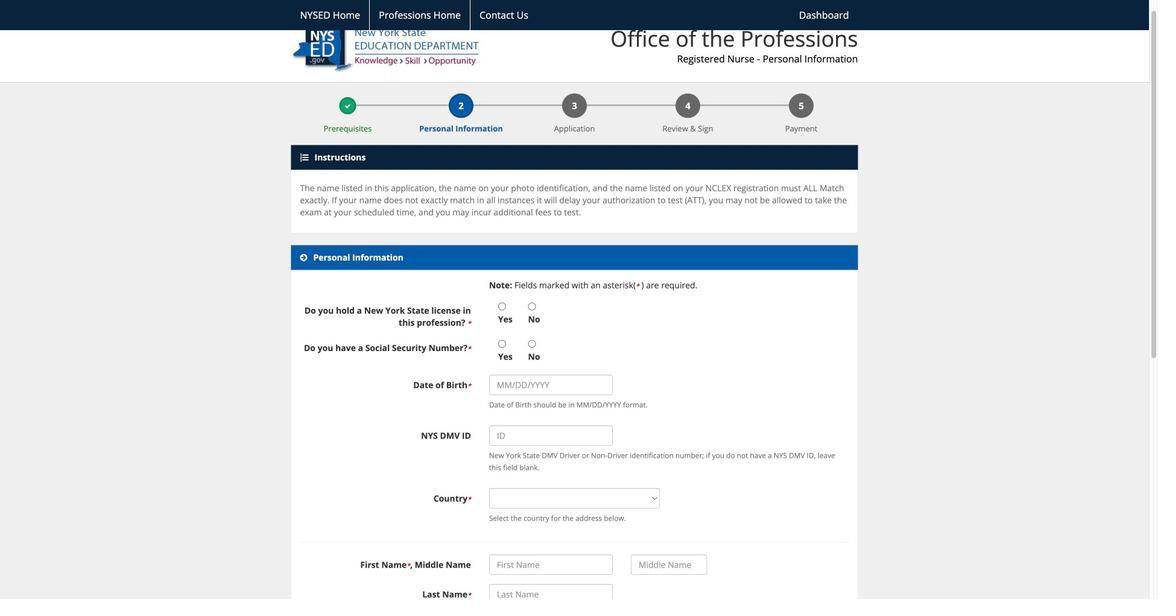 Task type: describe. For each thing, give the bounding box(es) containing it.
check image
[[345, 103, 351, 109]]

ID text field
[[489, 425, 613, 446]]

Middle Name text field
[[631, 554, 707, 575]]



Task type: locate. For each thing, give the bounding box(es) containing it.
None radio
[[498, 303, 506, 310], [528, 303, 536, 310], [498, 340, 506, 348], [498, 303, 506, 310], [528, 303, 536, 310], [498, 340, 506, 348]]

MM/DD/YYYY text field
[[489, 375, 613, 395]]

First Name text field
[[489, 554, 613, 575]]

None radio
[[528, 340, 536, 348]]

Last Name text field
[[489, 584, 613, 599]]

arrow circle right image
[[300, 253, 307, 262]]

list ol image
[[300, 153, 309, 162]]



Task type: vqa. For each thing, say whether or not it's contained in the screenshot.
Middle Name text box
yes



